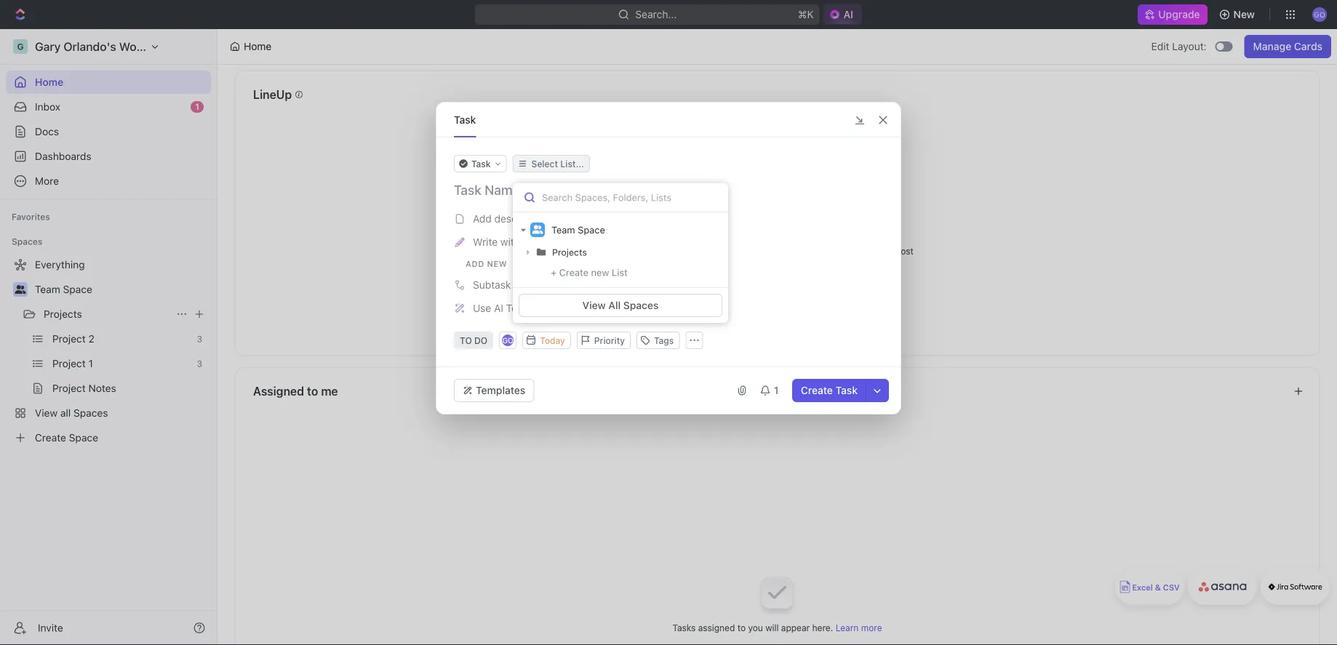 Task type: describe. For each thing, give the bounding box(es) containing it.
1 vertical spatial important
[[693, 258, 733, 268]]

more
[[862, 623, 883, 633]]

manage cards button
[[1245, 35, 1332, 58]]

in
[[810, 246, 817, 256]]

here.
[[813, 623, 834, 633]]

&
[[1156, 583, 1162, 593]]

0 horizontal spatial create
[[560, 267, 589, 278]]

started.
[[782, 258, 814, 268]]

select list... button
[[513, 155, 590, 173]]

projects inside projects link
[[44, 308, 82, 320]]

lineup for lineup
[[253, 88, 292, 102]]

list...
[[561, 159, 584, 169]]

tasks assigned to you will appear here. learn more
[[673, 623, 883, 633]]

description
[[495, 213, 547, 225]]

invite
[[38, 622, 63, 634]]

task
[[735, 258, 753, 268]]

manage cards
[[1254, 40, 1323, 52]]

upgrade link
[[1139, 4, 1208, 25]]

2 most from the left
[[894, 246, 914, 256]]

add description
[[473, 213, 547, 225]]

team space inside sidebar navigation
[[35, 284, 92, 296]]

subtask button
[[450, 274, 888, 297]]

subtask
[[473, 279, 511, 291]]

add description button
[[450, 207, 888, 231]]

edit layout:
[[1152, 40, 1207, 52]]

appear
[[782, 623, 810, 633]]

new button
[[1214, 3, 1264, 26]]

2 vertical spatial to
[[738, 623, 746, 633]]

to inside lineup keeps your most important tasks in one list. add your most important task to get started.
[[755, 258, 763, 268]]

all
[[609, 300, 621, 312]]

0 vertical spatial team
[[552, 225, 575, 235]]

+ create new list
[[551, 267, 628, 278]]

inbox
[[35, 101, 60, 113]]

0 vertical spatial space
[[578, 225, 606, 235]]

assigned to me
[[253, 385, 338, 399]]

0 vertical spatial user group image
[[532, 225, 543, 234]]

new inside dialog
[[487, 259, 508, 269]]

create task
[[801, 385, 858, 397]]

dashboards
[[35, 150, 91, 162]]

assigned
[[253, 385, 304, 399]]

will
[[766, 623, 779, 633]]

add for add new
[[466, 259, 485, 269]]

use ai tools
[[473, 302, 531, 314]]

1 your from the left
[[700, 246, 718, 256]]

docs link
[[6, 120, 211, 143]]

me
[[321, 385, 338, 399]]

with
[[501, 236, 520, 248]]

get
[[766, 258, 779, 268]]

lineup keeps your most important tasks in one list. add your most important task to get started.
[[641, 246, 914, 268]]

list.
[[837, 246, 852, 256]]

1 horizontal spatial new
[[591, 267, 610, 278]]

home inside home link
[[35, 76, 63, 88]]

1 most from the left
[[720, 246, 741, 256]]

team space link
[[35, 278, 208, 301]]

write
[[473, 236, 498, 248]]

home link
[[6, 71, 211, 94]]

tools
[[506, 302, 531, 314]]

space inside sidebar navigation
[[63, 284, 92, 296]]

upgrade
[[1159, 8, 1201, 20]]

keeps
[[673, 246, 697, 256]]

pencil image
[[455, 238, 465, 247]]



Task type: locate. For each thing, give the bounding box(es) containing it.
1 vertical spatial add
[[854, 246, 871, 256]]

your right keeps
[[700, 246, 718, 256]]

team inside sidebar navigation
[[35, 284, 60, 296]]

1 vertical spatial to
[[307, 385, 318, 399]]

to left you
[[738, 623, 746, 633]]

important
[[743, 246, 783, 256], [693, 258, 733, 268]]

0 vertical spatial projects
[[552, 247, 587, 258]]

one
[[819, 246, 835, 256]]

important down keeps
[[693, 258, 733, 268]]

ai inside button
[[523, 236, 533, 248]]

manage
[[1254, 40, 1292, 52]]

1 horizontal spatial spaces
[[624, 300, 659, 312]]

1 vertical spatial spaces
[[624, 300, 659, 312]]

Search Spaces, Folders, Lists text field
[[513, 183, 729, 213]]

1 vertical spatial projects
[[44, 308, 82, 320]]

user group image inside sidebar navigation
[[15, 285, 26, 294]]

team up projects link
[[35, 284, 60, 296]]

0 horizontal spatial important
[[693, 258, 733, 268]]

team
[[552, 225, 575, 235], [35, 284, 60, 296]]

view all spaces button
[[519, 294, 723, 317]]

task button
[[454, 103, 476, 137]]

you
[[749, 623, 763, 633]]

2 your from the left
[[873, 246, 891, 256]]

lineup for lineup keeps your most important tasks in one list. add your most important task to get started.
[[641, 246, 670, 256]]

spaces inside sidebar navigation
[[12, 237, 42, 247]]

projects link
[[44, 303, 170, 326]]

important up get
[[743, 246, 783, 256]]

spaces
[[12, 237, 42, 247], [624, 300, 659, 312]]

tree
[[6, 253, 211, 450]]

1 horizontal spatial home
[[244, 40, 272, 52]]

Task Name text field
[[454, 181, 887, 199]]

use
[[473, 302, 491, 314]]

+
[[551, 267, 557, 278]]

0 horizontal spatial task
[[454, 114, 476, 126]]

spaces inside button
[[624, 300, 659, 312]]

new
[[487, 259, 508, 269], [591, 267, 610, 278]]

1 horizontal spatial most
[[894, 246, 914, 256]]

0 horizontal spatial team
[[35, 284, 60, 296]]

add inside lineup keeps your most important tasks in one list. add your most important task to get started.
[[854, 246, 871, 256]]

⌘k
[[798, 8, 814, 20]]

most up task
[[720, 246, 741, 256]]

0 vertical spatial add
[[473, 213, 492, 225]]

projects up + in the top of the page
[[552, 247, 587, 258]]

most
[[720, 246, 741, 256], [894, 246, 914, 256]]

2 horizontal spatial to
[[755, 258, 763, 268]]

learn more link
[[836, 623, 883, 633]]

view
[[583, 300, 606, 312]]

new
[[1234, 8, 1256, 20]]

to left "me"
[[307, 385, 318, 399]]

add new
[[466, 259, 508, 269]]

task inside button
[[836, 385, 858, 397]]

tasks
[[673, 623, 696, 633]]

spaces right all
[[624, 300, 659, 312]]

0 vertical spatial home
[[244, 40, 272, 52]]

ai right with
[[523, 236, 533, 248]]

0 horizontal spatial projects
[[44, 308, 82, 320]]

1 horizontal spatial create
[[801, 385, 833, 397]]

learn
[[836, 623, 859, 633]]

1 horizontal spatial team space
[[552, 225, 606, 235]]

dashboards link
[[6, 145, 211, 168]]

1 horizontal spatial lineup
[[641, 246, 670, 256]]

lineup
[[253, 88, 292, 102], [641, 246, 670, 256]]

home
[[244, 40, 272, 52], [35, 76, 63, 88]]

tree containing team space
[[6, 253, 211, 450]]

0 vertical spatial task
[[454, 114, 476, 126]]

user group image
[[532, 225, 543, 234], [15, 285, 26, 294]]

1 vertical spatial create
[[801, 385, 833, 397]]

1 horizontal spatial task
[[836, 385, 858, 397]]

select list...
[[532, 159, 584, 169]]

0 horizontal spatial home
[[35, 76, 63, 88]]

favorites button
[[6, 208, 56, 226]]

0 vertical spatial team space
[[552, 225, 606, 235]]

lineup inside lineup keeps your most important tasks in one list. add your most important task to get started.
[[641, 246, 670, 256]]

layout:
[[1173, 40, 1207, 52]]

cards
[[1295, 40, 1323, 52]]

list
[[612, 267, 628, 278]]

1 vertical spatial home
[[35, 76, 63, 88]]

favorites
[[12, 212, 50, 222]]

1 horizontal spatial your
[[873, 246, 891, 256]]

0 horizontal spatial new
[[487, 259, 508, 269]]

0 vertical spatial ai
[[523, 236, 533, 248]]

0 horizontal spatial to
[[307, 385, 318, 399]]

ai inside button
[[494, 302, 504, 314]]

dialog containing task
[[436, 102, 902, 415]]

create
[[560, 267, 589, 278], [801, 385, 833, 397]]

1 vertical spatial ai
[[494, 302, 504, 314]]

0 vertical spatial important
[[743, 246, 783, 256]]

1 horizontal spatial to
[[738, 623, 746, 633]]

add inside button
[[473, 213, 492, 225]]

write with ai button
[[450, 231, 888, 254]]

csv
[[1164, 583, 1180, 593]]

0 horizontal spatial lineup
[[253, 88, 292, 102]]

add right list.
[[854, 246, 871, 256]]

edit
[[1152, 40, 1170, 52]]

0 vertical spatial spaces
[[12, 237, 42, 247]]

assigned
[[699, 623, 735, 633]]

dialog
[[436, 102, 902, 415]]

space
[[578, 225, 606, 235], [63, 284, 92, 296]]

1 horizontal spatial important
[[743, 246, 783, 256]]

team space
[[552, 225, 606, 235], [35, 284, 92, 296]]

1 horizontal spatial space
[[578, 225, 606, 235]]

search...
[[636, 8, 677, 20]]

2 vertical spatial add
[[466, 259, 485, 269]]

1 horizontal spatial projects
[[552, 247, 587, 258]]

0 horizontal spatial space
[[63, 284, 92, 296]]

new up subtask
[[487, 259, 508, 269]]

sidebar navigation
[[0, 29, 218, 646]]

space up projects link
[[63, 284, 92, 296]]

1 vertical spatial user group image
[[15, 285, 26, 294]]

create task button
[[793, 379, 867, 403]]

0 vertical spatial create
[[560, 267, 589, 278]]

0 vertical spatial to
[[755, 258, 763, 268]]

1
[[195, 102, 199, 112]]

team space up projects link
[[35, 284, 92, 296]]

projects down team space link
[[44, 308, 82, 320]]

docs
[[35, 126, 59, 138]]

spaces down the favorites at the top
[[12, 237, 42, 247]]

projects
[[552, 247, 587, 258], [44, 308, 82, 320]]

most right list.
[[894, 246, 914, 256]]

1 vertical spatial task
[[836, 385, 858, 397]]

add
[[473, 213, 492, 225], [854, 246, 871, 256], [466, 259, 485, 269]]

0 horizontal spatial team space
[[35, 284, 92, 296]]

space up + create new list
[[578, 225, 606, 235]]

1 horizontal spatial user group image
[[532, 225, 543, 234]]

tree inside sidebar navigation
[[6, 253, 211, 450]]

team space up + create new list
[[552, 225, 606, 235]]

excel & csv link
[[1116, 569, 1185, 606]]

0 horizontal spatial spaces
[[12, 237, 42, 247]]

1 vertical spatial team
[[35, 284, 60, 296]]

1 horizontal spatial team
[[552, 225, 575, 235]]

your right list.
[[873, 246, 891, 256]]

use ai tools button
[[450, 297, 888, 320]]

add for add description
[[473, 213, 492, 225]]

add up write on the left of page
[[473, 213, 492, 225]]

1 vertical spatial team space
[[35, 284, 92, 296]]

new left the list
[[591, 267, 610, 278]]

0 horizontal spatial most
[[720, 246, 741, 256]]

write with ai
[[473, 236, 533, 248]]

team up + in the top of the page
[[552, 225, 575, 235]]

to left get
[[755, 258, 763, 268]]

0 vertical spatial lineup
[[253, 88, 292, 102]]

view all spaces
[[583, 300, 659, 312]]

1 vertical spatial space
[[63, 284, 92, 296]]

excel
[[1133, 583, 1153, 593]]

0 horizontal spatial user group image
[[15, 285, 26, 294]]

add down write on the left of page
[[466, 259, 485, 269]]

0 horizontal spatial your
[[700, 246, 718, 256]]

0 horizontal spatial ai
[[494, 302, 504, 314]]

select
[[532, 159, 558, 169]]

1 vertical spatial lineup
[[641, 246, 670, 256]]

ai right use
[[494, 302, 504, 314]]

ai
[[523, 236, 533, 248], [494, 302, 504, 314]]

create inside button
[[801, 385, 833, 397]]

task
[[454, 114, 476, 126], [836, 385, 858, 397]]

to
[[755, 258, 763, 268], [307, 385, 318, 399], [738, 623, 746, 633]]

your
[[700, 246, 718, 256], [873, 246, 891, 256]]

tasks
[[786, 246, 807, 256]]

excel & csv
[[1133, 583, 1180, 593]]

1 horizontal spatial ai
[[523, 236, 533, 248]]



Task type: vqa. For each thing, say whether or not it's contained in the screenshot.
BUSINESS TIME icon
no



